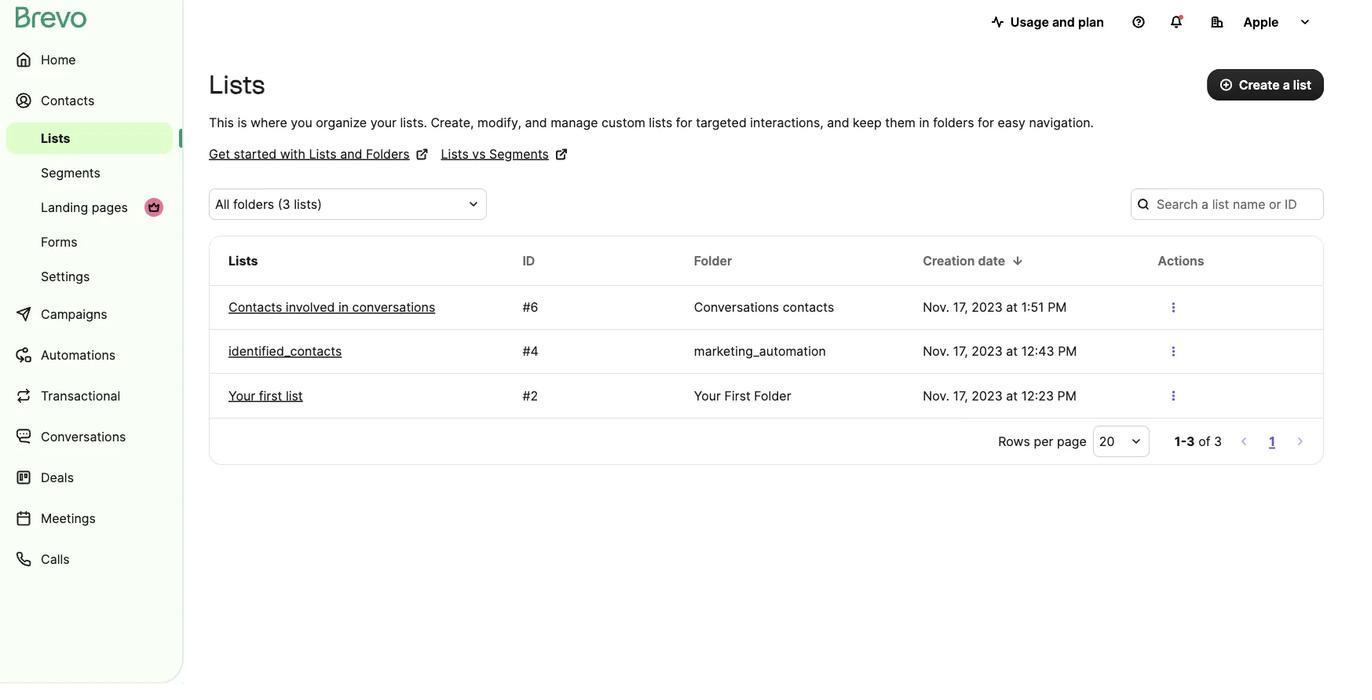 Task type: describe. For each thing, give the bounding box(es) containing it.
and left keep
[[827, 115, 850, 130]]

first
[[725, 388, 751, 403]]

your for your first folder
[[694, 388, 721, 403]]

landing pages link
[[6, 192, 173, 223]]

folders inside popup button
[[233, 196, 274, 212]]

with
[[280, 146, 306, 161]]

where
[[251, 115, 287, 130]]

pm for nov. 17, 2023 at 12:23 pm
[[1058, 388, 1077, 403]]

usage and plan button
[[979, 6, 1117, 38]]

calls
[[41, 551, 70, 567]]

1 for from the left
[[676, 115, 693, 130]]

lists up the is
[[209, 70, 265, 100]]

segments link
[[6, 157, 173, 189]]

lists link
[[6, 123, 173, 154]]

navigation.
[[1029, 115, 1094, 130]]

settings link
[[6, 261, 173, 292]]

campaigns link
[[6, 295, 173, 333]]

is
[[238, 115, 247, 130]]

landing
[[41, 200, 88, 215]]

plan
[[1078, 14, 1104, 29]]

pages
[[92, 200, 128, 215]]

1 horizontal spatial folders
[[933, 115, 974, 130]]

all folders (3 lists) button
[[209, 189, 487, 220]]

all folders (3 lists)
[[215, 196, 322, 212]]

a
[[1283, 77, 1290, 92]]

17, for nov. 17, 2023 at 1:51 pm
[[953, 300, 968, 315]]

your first folder
[[694, 388, 791, 403]]

create
[[1239, 77, 1280, 92]]

conversations link
[[6, 418, 173, 456]]

at for 12:23
[[1006, 388, 1018, 403]]

deals
[[41, 470, 74, 485]]

them
[[886, 115, 916, 130]]

1
[[1269, 434, 1276, 449]]

17, for nov. 17, 2023 at 12:23 pm
[[953, 388, 968, 403]]

# for 4
[[523, 344, 531, 359]]

at for 1:51
[[1006, 300, 1018, 315]]

transactional link
[[6, 377, 173, 415]]

your for your first list
[[229, 388, 255, 403]]

forms link
[[6, 226, 173, 258]]

lists vs segments
[[441, 146, 549, 161]]

nov. 17, 2023 at 12:23 pm
[[923, 388, 1077, 403]]

this is where you organize your lists. create, modify, and manage custom lists for targeted interactions, and keep them in folders for easy navigation.
[[209, 115, 1094, 130]]

apple button
[[1199, 6, 1324, 38]]

deals link
[[6, 459, 173, 496]]

manage
[[551, 115, 598, 130]]

none field inside all folders (3 lists) popup button
[[215, 195, 462, 214]]

nov. for nov. 17, 2023 at 12:23 pm
[[923, 388, 950, 403]]

0 horizontal spatial segments
[[41, 165, 100, 180]]

2023 for 12:43
[[972, 344, 1003, 359]]

creation date
[[923, 253, 1006, 268]]

contacts link
[[6, 82, 173, 119]]

usage
[[1011, 14, 1049, 29]]

lists right with
[[309, 146, 337, 161]]

lists.
[[400, 115, 427, 130]]

lists
[[649, 115, 673, 130]]

date
[[978, 253, 1006, 268]]

create,
[[431, 115, 474, 130]]

1-3 of 3
[[1175, 434, 1222, 449]]

1-
[[1175, 434, 1187, 449]]

contacts involved in conversations
[[229, 300, 435, 315]]

contacts
[[783, 300, 834, 315]]

0 vertical spatial folder
[[694, 253, 732, 268]]

interactions,
[[750, 115, 824, 130]]

conversations for conversations contacts
[[694, 300, 779, 315]]

nov. 17, 2023 at 12:43 pm
[[923, 344, 1077, 359]]

meetings
[[41, 511, 96, 526]]

usage and plan
[[1011, 14, 1104, 29]]

folders
[[366, 146, 410, 161]]

20 button
[[1093, 426, 1150, 457]]

1 horizontal spatial segments
[[489, 146, 549, 161]]

conversations
[[352, 300, 435, 315]]

per
[[1034, 434, 1054, 449]]

vs
[[472, 146, 486, 161]]

Search a list name or ID search field
[[1131, 189, 1324, 220]]

get started with lists and folders
[[209, 146, 410, 161]]

2 3 from the left
[[1214, 434, 1222, 449]]

calls link
[[6, 540, 173, 578]]

lists down 'all'
[[229, 253, 258, 268]]

# 6
[[523, 300, 538, 315]]

4
[[531, 344, 539, 359]]

page
[[1057, 434, 1087, 449]]

custom
[[602, 115, 646, 130]]

create a list button
[[1208, 69, 1324, 101]]

creation
[[923, 253, 975, 268]]

nov. 17, 2023 at 1:51 pm
[[923, 300, 1067, 315]]

and inside the get started with lists and folders link
[[340, 146, 362, 161]]

1 3 from the left
[[1187, 434, 1195, 449]]



Task type: locate. For each thing, give the bounding box(es) containing it.
1 17, from the top
[[953, 300, 968, 315]]

# for 6
[[523, 300, 531, 315]]

and down organize
[[340, 146, 362, 161]]

0 horizontal spatial conversations
[[41, 429, 126, 444]]

1 vertical spatial pm
[[1058, 344, 1077, 359]]

0 horizontal spatial folder
[[694, 253, 732, 268]]

pm right 12:43
[[1058, 344, 1077, 359]]

17, down creation date
[[953, 300, 968, 315]]

nov. down nov. 17, 2023 at 12:43 pm
[[923, 388, 950, 403]]

3 left 'of'
[[1187, 434, 1195, 449]]

0 horizontal spatial your
[[229, 388, 255, 403]]

your first list link
[[229, 386, 485, 405]]

1 vertical spatial nov.
[[923, 344, 950, 359]]

apple
[[1244, 14, 1279, 29]]

and inside "usage and plan" button
[[1052, 14, 1075, 29]]

(3
[[278, 196, 290, 212]]

nov. for nov. 17, 2023 at 12:43 pm
[[923, 344, 950, 359]]

2023 for 1:51
[[972, 300, 1003, 315]]

lists vs segments link
[[441, 145, 568, 163]]

2 vertical spatial 2023
[[972, 388, 1003, 403]]

home link
[[6, 41, 173, 79]]

0 vertical spatial pm
[[1048, 300, 1067, 315]]

started
[[234, 146, 277, 161]]

organize
[[316, 115, 367, 130]]

1 at from the top
[[1006, 300, 1018, 315]]

1 vertical spatial folder
[[754, 388, 791, 403]]

2 for from the left
[[978, 115, 994, 130]]

0 vertical spatial 2023
[[972, 300, 1003, 315]]

automations link
[[6, 336, 173, 374]]

contacts down home
[[41, 93, 95, 108]]

17, down nov. 17, 2023 at 12:43 pm
[[953, 388, 968, 403]]

2023 down nov. 17, 2023 at 12:43 pm
[[972, 388, 1003, 403]]

folders left (3
[[233, 196, 274, 212]]

rows
[[999, 434, 1031, 449]]

2 vertical spatial nov.
[[923, 388, 950, 403]]

conversations up marketing_automation
[[694, 300, 779, 315]]

17, for nov. 17, 2023 at 12:43 pm
[[953, 344, 968, 359]]

list right first
[[286, 388, 303, 403]]

list
[[1294, 77, 1312, 92], [286, 388, 303, 403]]

0 vertical spatial at
[[1006, 300, 1018, 315]]

nov. for nov. 17, 2023 at 1:51 pm
[[923, 300, 950, 315]]

1 horizontal spatial your
[[694, 388, 721, 403]]

2 # from the top
[[523, 344, 531, 359]]

transactional
[[41, 388, 120, 403]]

# for 2
[[523, 388, 531, 403]]

1 horizontal spatial 3
[[1214, 434, 1222, 449]]

and left plan
[[1052, 14, 1075, 29]]

3 nov. from the top
[[923, 388, 950, 403]]

2023 for 12:23
[[972, 388, 1003, 403]]

2 your from the left
[[694, 388, 721, 403]]

lists up segments link
[[41, 130, 70, 146]]

involved
[[286, 300, 335, 315]]

pm right 1:51
[[1048, 300, 1067, 315]]

identified_contacts link
[[229, 342, 485, 361]]

1 vertical spatial 17,
[[953, 344, 968, 359]]

list right 'a'
[[1294, 77, 1312, 92]]

nov. down "creation"
[[923, 300, 950, 315]]

0 vertical spatial nov.
[[923, 300, 950, 315]]

contacts for contacts
[[41, 93, 95, 108]]

conversations for conversations
[[41, 429, 126, 444]]

contacts up identified_contacts
[[229, 300, 282, 315]]

3 at from the top
[[1006, 388, 1018, 403]]

at left 12:23
[[1006, 388, 1018, 403]]

campaigns
[[41, 306, 107, 322]]

0 vertical spatial 17,
[[953, 300, 968, 315]]

0 vertical spatial segments
[[489, 146, 549, 161]]

12:43
[[1022, 344, 1055, 359]]

1 vertical spatial list
[[286, 388, 303, 403]]

landing pages
[[41, 200, 128, 215]]

1 horizontal spatial list
[[1294, 77, 1312, 92]]

0 vertical spatial list
[[1294, 77, 1312, 92]]

conversations
[[694, 300, 779, 315], [41, 429, 126, 444]]

folders
[[933, 115, 974, 130], [233, 196, 274, 212]]

in right involved
[[339, 300, 349, 315]]

and
[[1052, 14, 1075, 29], [525, 115, 547, 130], [827, 115, 850, 130], [340, 146, 362, 161]]

17,
[[953, 300, 968, 315], [953, 344, 968, 359], [953, 388, 968, 403]]

3 2023 from the top
[[972, 388, 1003, 403]]

2 at from the top
[[1006, 344, 1018, 359]]

pm right 12:23
[[1058, 388, 1077, 403]]

1 vertical spatial folders
[[233, 196, 274, 212]]

0 horizontal spatial for
[[676, 115, 693, 130]]

left___rvooi image
[[148, 201, 160, 214]]

1 vertical spatial conversations
[[41, 429, 126, 444]]

list for your first list
[[286, 388, 303, 403]]

0 horizontal spatial in
[[339, 300, 349, 315]]

your
[[229, 388, 255, 403], [694, 388, 721, 403]]

12:23
[[1022, 388, 1054, 403]]

pm
[[1048, 300, 1067, 315], [1058, 344, 1077, 359], [1058, 388, 1077, 403]]

2 17, from the top
[[953, 344, 968, 359]]

first
[[259, 388, 282, 403]]

2023 left 1:51
[[972, 300, 1003, 315]]

meetings link
[[6, 500, 173, 537]]

1:51
[[1022, 300, 1044, 315]]

in right them
[[919, 115, 930, 130]]

0 vertical spatial contacts
[[41, 93, 95, 108]]

settings
[[41, 269, 90, 284]]

# down # 4
[[523, 388, 531, 403]]

at left 12:43
[[1006, 344, 1018, 359]]

lists left vs
[[441, 146, 469, 161]]

1 horizontal spatial contacts
[[229, 300, 282, 315]]

6
[[531, 300, 538, 315]]

list for create a list
[[1294, 77, 1312, 92]]

20
[[1100, 434, 1115, 449]]

pm for nov. 17, 2023 at 12:43 pm
[[1058, 344, 1077, 359]]

0 vertical spatial conversations
[[694, 300, 779, 315]]

# 2
[[523, 388, 538, 403]]

2 vertical spatial 17,
[[953, 388, 968, 403]]

this
[[209, 115, 234, 130]]

3 # from the top
[[523, 388, 531, 403]]

1 vertical spatial segments
[[41, 165, 100, 180]]

1 horizontal spatial in
[[919, 115, 930, 130]]

id
[[523, 253, 535, 268]]

3
[[1187, 434, 1195, 449], [1214, 434, 1222, 449]]

1 horizontal spatial for
[[978, 115, 994, 130]]

actions
[[1158, 253, 1205, 268]]

forms
[[41, 234, 77, 249]]

None field
[[215, 195, 462, 214]]

your first list
[[229, 388, 303, 403]]

1 your from the left
[[229, 388, 255, 403]]

easy
[[998, 115, 1026, 130]]

# 4
[[523, 344, 539, 359]]

2
[[531, 388, 538, 403]]

pm for nov. 17, 2023 at 1:51 pm
[[1048, 300, 1067, 315]]

at for 12:43
[[1006, 344, 1018, 359]]

0 horizontal spatial contacts
[[41, 93, 95, 108]]

your
[[370, 115, 397, 130]]

list inside button
[[1294, 77, 1312, 92]]

folders right them
[[933, 115, 974, 130]]

#
[[523, 300, 531, 315], [523, 344, 531, 359], [523, 388, 531, 403]]

2023
[[972, 300, 1003, 315], [972, 344, 1003, 359], [972, 388, 1003, 403]]

and right modify,
[[525, 115, 547, 130]]

0 vertical spatial in
[[919, 115, 930, 130]]

at
[[1006, 300, 1018, 315], [1006, 344, 1018, 359], [1006, 388, 1018, 403]]

create a list
[[1239, 77, 1312, 92]]

at left 1:51
[[1006, 300, 1018, 315]]

1 # from the top
[[523, 300, 531, 315]]

contacts involved in conversations link
[[229, 298, 485, 317]]

all
[[215, 196, 230, 212]]

folder right first
[[754, 388, 791, 403]]

0 vertical spatial folders
[[933, 115, 974, 130]]

get started with lists and folders link
[[209, 145, 429, 163]]

1 vertical spatial in
[[339, 300, 349, 315]]

marketing_automation
[[694, 344, 826, 359]]

folder up conversations contacts
[[694, 253, 732, 268]]

1 vertical spatial contacts
[[229, 300, 282, 315]]

identified_contacts
[[229, 344, 342, 359]]

modify,
[[478, 115, 521, 130]]

2 vertical spatial at
[[1006, 388, 1018, 403]]

nov. down nov. 17, 2023 at 1:51 pm
[[923, 344, 950, 359]]

keep
[[853, 115, 882, 130]]

home
[[41, 52, 76, 67]]

0 vertical spatial #
[[523, 300, 531, 315]]

1 vertical spatial at
[[1006, 344, 1018, 359]]

for right 'lists'
[[676, 115, 693, 130]]

# down # 6
[[523, 344, 531, 359]]

contacts for contacts involved in conversations
[[229, 300, 282, 315]]

1 2023 from the top
[[972, 300, 1003, 315]]

segments
[[489, 146, 549, 161], [41, 165, 100, 180]]

segments up landing
[[41, 165, 100, 180]]

segments down modify,
[[489, 146, 549, 161]]

3 17, from the top
[[953, 388, 968, 403]]

0 horizontal spatial list
[[286, 388, 303, 403]]

2 2023 from the top
[[972, 344, 1003, 359]]

1 horizontal spatial conversations
[[694, 300, 779, 315]]

1 button
[[1266, 430, 1279, 452]]

2 nov. from the top
[[923, 344, 950, 359]]

0 horizontal spatial folders
[[233, 196, 274, 212]]

conversations inside conversations link
[[41, 429, 126, 444]]

3 right 'of'
[[1214, 434, 1222, 449]]

get
[[209, 146, 230, 161]]

1 vertical spatial #
[[523, 344, 531, 359]]

folder
[[694, 253, 732, 268], [754, 388, 791, 403]]

conversations down transactional on the bottom left of page
[[41, 429, 126, 444]]

for left easy on the right top of the page
[[978, 115, 994, 130]]

0 horizontal spatial 3
[[1187, 434, 1195, 449]]

lists
[[209, 70, 265, 100], [41, 130, 70, 146], [309, 146, 337, 161], [441, 146, 469, 161], [229, 253, 258, 268]]

17, down nov. 17, 2023 at 1:51 pm
[[953, 344, 968, 359]]

# up # 4
[[523, 300, 531, 315]]

2 vertical spatial #
[[523, 388, 531, 403]]

lists)
[[294, 196, 322, 212]]

2023 down nov. 17, 2023 at 1:51 pm
[[972, 344, 1003, 359]]

you
[[291, 115, 312, 130]]

conversations contacts
[[694, 300, 834, 315]]

1 nov. from the top
[[923, 300, 950, 315]]

contacts
[[41, 93, 95, 108], [229, 300, 282, 315]]

1 vertical spatial 2023
[[972, 344, 1003, 359]]

2 vertical spatial pm
[[1058, 388, 1077, 403]]

1 horizontal spatial folder
[[754, 388, 791, 403]]

automations
[[41, 347, 116, 363]]

of
[[1199, 434, 1211, 449]]

targeted
[[696, 115, 747, 130]]



Task type: vqa. For each thing, say whether or not it's contained in the screenshot.
Settings
yes



